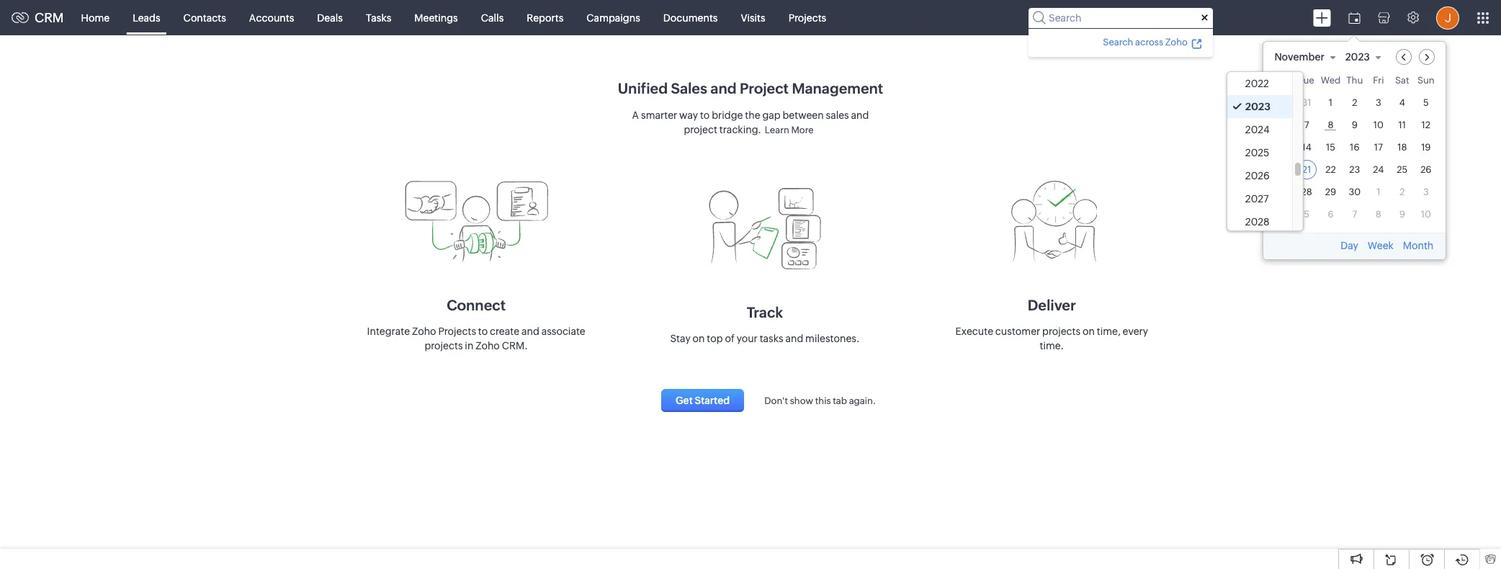 Task type: describe. For each thing, give the bounding box(es) containing it.
get started link
[[661, 389, 744, 412]]

1 horizontal spatial 30
[[1349, 186, 1361, 197]]

29
[[1326, 186, 1337, 197]]

1 vertical spatial zoho
[[412, 325, 436, 337]]

sat
[[1396, 75, 1410, 85]]

in
[[465, 340, 474, 351]]

row containing 28
[[1274, 182, 1436, 201]]

leads link
[[121, 0, 172, 35]]

friday column header
[[1369, 75, 1389, 90]]

to for connect
[[478, 325, 488, 337]]

tue
[[1299, 75, 1315, 85]]

day
[[1341, 240, 1359, 251]]

2028
[[1246, 216, 1270, 227]]

2025
[[1246, 147, 1270, 158]]

row containing 5
[[1274, 204, 1436, 224]]

time,
[[1097, 325, 1121, 337]]

every
[[1123, 325, 1149, 337]]

to for unified sales and project management
[[700, 110, 710, 121]]

sales
[[826, 110, 849, 121]]

14
[[1302, 142, 1312, 152]]

way
[[680, 110, 698, 121]]

1 vertical spatial 7
[[1353, 209, 1358, 219]]

campaigns
[[587, 12, 640, 23]]

row containing 21
[[1274, 160, 1436, 179]]

month
[[1403, 240, 1434, 251]]

projects inside integrate zoho projects to create and associate projects in zoho crm.
[[425, 340, 463, 351]]

leads
[[133, 12, 160, 23]]

contacts
[[183, 12, 226, 23]]

customer
[[996, 325, 1041, 337]]

execute
[[956, 325, 994, 337]]

26
[[1421, 164, 1432, 175]]

20 mon cell
[[1274, 160, 1293, 179]]

integrate zoho projects to create and associate projects in zoho crm.
[[367, 325, 586, 351]]

0 horizontal spatial on
[[693, 333, 705, 344]]

sunday column header
[[1417, 75, 1436, 90]]

2024
[[1246, 124, 1270, 135]]

1 vertical spatial 10
[[1421, 209, 1432, 219]]

0 vertical spatial 8
[[1328, 119, 1334, 130]]

31
[[1302, 97, 1312, 108]]

day link
[[1340, 240, 1360, 251]]

projects inside execute customer projects on time, every time.
[[1043, 325, 1081, 337]]

again.
[[849, 395, 876, 406]]

0 vertical spatial 30
[[1277, 97, 1289, 108]]

11
[[1399, 119, 1406, 130]]

projects inside integrate zoho projects to create and associate projects in zoho crm.
[[438, 325, 476, 337]]

0 horizontal spatial 6
[[1280, 119, 1286, 130]]

2025 option
[[1228, 141, 1292, 164]]

2023 option
[[1228, 95, 1292, 118]]

tasks
[[760, 333, 784, 344]]

4
[[1400, 97, 1406, 108]]

november
[[1275, 51, 1325, 62]]

unified sales and project management
[[618, 80, 883, 97]]

17
[[1375, 142, 1383, 152]]

0 horizontal spatial 1
[[1329, 97, 1333, 108]]

wednesday column header
[[1321, 75, 1341, 90]]

contacts link
[[172, 0, 238, 35]]

2023 inside field
[[1346, 51, 1370, 62]]

row containing 6
[[1274, 115, 1436, 134]]

1 horizontal spatial 1
[[1377, 186, 1381, 197]]

and right tasks
[[786, 333, 804, 344]]

27 mon cell
[[1274, 182, 1293, 201]]

meetings link
[[403, 0, 470, 35]]

25
[[1397, 164, 1408, 175]]

time.
[[1040, 340, 1064, 351]]

row containing mon
[[1274, 75, 1436, 90]]

tab
[[833, 395, 847, 406]]

crm link
[[12, 10, 64, 25]]

management
[[792, 80, 883, 97]]

search across zoho link
[[1101, 34, 1205, 49]]

home link
[[70, 0, 121, 35]]

week
[[1368, 240, 1394, 251]]

and up the bridge
[[711, 80, 737, 97]]

profile image
[[1437, 6, 1460, 29]]

execute customer projects on time, every time.
[[956, 325, 1149, 351]]

get started
[[676, 394, 730, 406]]

16
[[1350, 142, 1360, 152]]

started
[[695, 394, 730, 406]]

accounts
[[249, 12, 294, 23]]

November field
[[1274, 49, 1343, 64]]

learn more
[[765, 125, 814, 135]]

24
[[1373, 164, 1384, 175]]

12
[[1422, 119, 1431, 130]]

crm
[[35, 10, 64, 25]]

13 mon cell
[[1274, 137, 1293, 157]]

this
[[815, 395, 831, 406]]

tracking.
[[720, 124, 761, 135]]

1 horizontal spatial 8
[[1376, 209, 1382, 219]]

don't
[[765, 395, 788, 406]]

1 horizontal spatial 5
[[1424, 97, 1429, 108]]

don't show this tab again.
[[765, 395, 876, 406]]

home
[[81, 12, 110, 23]]

reports link
[[515, 0, 575, 35]]

track
[[747, 304, 783, 320]]

2023 field
[[1345, 49, 1388, 64]]

more
[[791, 125, 814, 135]]

campaigns link
[[575, 0, 652, 35]]

0 vertical spatial 3
[[1376, 97, 1382, 108]]

1 horizontal spatial 3
[[1424, 186, 1429, 197]]

fri
[[1373, 75, 1384, 85]]



Task type: vqa. For each thing, say whether or not it's contained in the screenshot.


Task type: locate. For each thing, give the bounding box(es) containing it.
1 horizontal spatial projects
[[789, 12, 827, 23]]

1 vertical spatial 1
[[1377, 186, 1381, 197]]

2027 option
[[1228, 187, 1292, 210]]

documents link
[[652, 0, 729, 35]]

1 horizontal spatial 2023
[[1346, 51, 1370, 62]]

8
[[1328, 119, 1334, 130], [1376, 209, 1382, 219]]

list box containing 2022
[[1228, 72, 1303, 233]]

0 horizontal spatial projects
[[425, 340, 463, 351]]

1 down 24
[[1377, 186, 1381, 197]]

0 vertical spatial 1
[[1329, 97, 1333, 108]]

5 down sunday column header
[[1424, 97, 1429, 108]]

bridge
[[712, 110, 743, 121]]

projects left in
[[425, 340, 463, 351]]

1 vertical spatial 5
[[1304, 209, 1310, 219]]

23
[[1350, 164, 1361, 175]]

zoho right in
[[476, 340, 500, 351]]

2023 up thu
[[1346, 51, 1370, 62]]

to inside integrate zoho projects to create and associate projects in zoho crm.
[[478, 325, 488, 337]]

1 vertical spatial 2023
[[1246, 101, 1271, 112]]

tuesday column header
[[1297, 75, 1317, 90]]

18
[[1398, 142, 1407, 152]]

1 vertical spatial 6
[[1328, 209, 1334, 219]]

wed
[[1321, 75, 1341, 85]]

3 row from the top
[[1274, 115, 1436, 134]]

learn
[[765, 125, 790, 135]]

0 vertical spatial 10
[[1374, 119, 1384, 130]]

of
[[725, 333, 735, 344]]

2 row from the top
[[1274, 93, 1436, 112]]

6
[[1280, 119, 1286, 130], [1328, 209, 1334, 219]]

to
[[700, 110, 710, 121], [478, 325, 488, 337]]

2024 option
[[1228, 118, 1292, 141]]

0 horizontal spatial 7
[[1305, 119, 1310, 130]]

zoho right integrate
[[412, 325, 436, 337]]

0 horizontal spatial projects
[[438, 325, 476, 337]]

meetings
[[415, 12, 458, 23]]

calendar image
[[1349, 12, 1361, 23]]

0 vertical spatial projects
[[789, 12, 827, 23]]

1 horizontal spatial on
[[1083, 325, 1095, 337]]

mon tue wed thu
[[1274, 75, 1363, 85]]

0 horizontal spatial 2023
[[1246, 101, 1271, 112]]

2023
[[1346, 51, 1370, 62], [1246, 101, 1271, 112]]

on left time,
[[1083, 325, 1095, 337]]

monday column header
[[1274, 75, 1293, 90]]

associate
[[542, 325, 586, 337]]

visits link
[[729, 0, 777, 35]]

visits
[[741, 12, 766, 23]]

5 down 28
[[1304, 209, 1310, 219]]

3 down friday 'column header' at the right top of the page
[[1376, 97, 1382, 108]]

gap
[[763, 110, 781, 121]]

projects up in
[[438, 325, 476, 337]]

1 horizontal spatial 2
[[1400, 186, 1405, 197]]

1 horizontal spatial 10
[[1421, 209, 1432, 219]]

0 horizontal spatial 5
[[1304, 209, 1310, 219]]

0 horizontal spatial to
[[478, 325, 488, 337]]

2023 up 2024
[[1246, 101, 1271, 112]]

4 row from the top
[[1274, 137, 1436, 157]]

on
[[1083, 325, 1095, 337], [693, 333, 705, 344]]

0 vertical spatial zoho
[[1166, 36, 1188, 47]]

projects link
[[777, 0, 838, 35]]

3 down 26
[[1424, 186, 1429, 197]]

reports
[[527, 12, 564, 23]]

4 mon cell
[[1274, 204, 1293, 224]]

2 vertical spatial zoho
[[476, 340, 500, 351]]

Search field
[[1029, 8, 1213, 28]]

19
[[1422, 142, 1431, 152]]

to left create at the left of page
[[478, 325, 488, 337]]

project
[[740, 80, 789, 97]]

0 vertical spatial 2
[[1353, 97, 1358, 108]]

5
[[1424, 97, 1429, 108], [1304, 209, 1310, 219]]

0 horizontal spatial 9
[[1352, 119, 1358, 130]]

1 horizontal spatial 7
[[1353, 209, 1358, 219]]

deals link
[[306, 0, 354, 35]]

row containing 14
[[1274, 137, 1436, 157]]

1 vertical spatial 8
[[1376, 209, 1382, 219]]

0 vertical spatial 6
[[1280, 119, 1286, 130]]

2
[[1353, 97, 1358, 108], [1400, 186, 1405, 197]]

8 up week
[[1376, 209, 1382, 219]]

calls
[[481, 12, 504, 23]]

0 vertical spatial projects
[[1043, 325, 1081, 337]]

deliver
[[1028, 296, 1076, 313]]

1 vertical spatial 9
[[1400, 209, 1406, 219]]

search across zoho
[[1103, 36, 1188, 47]]

across
[[1136, 36, 1164, 47]]

mon
[[1274, 75, 1293, 85]]

project
[[684, 124, 718, 135]]

7 row from the top
[[1274, 204, 1436, 224]]

9 up 16
[[1352, 119, 1358, 130]]

and right sales
[[851, 110, 869, 121]]

thursday column header
[[1345, 75, 1365, 90]]

crm.
[[502, 340, 528, 351]]

0 horizontal spatial 10
[[1374, 119, 1384, 130]]

30 down monday column header
[[1277, 97, 1289, 108]]

1 vertical spatial 30
[[1349, 186, 1361, 197]]

2026
[[1246, 170, 1270, 181]]

1 row from the top
[[1274, 75, 1436, 90]]

10 up month
[[1421, 209, 1432, 219]]

2022
[[1246, 77, 1270, 89]]

saturday column header
[[1393, 75, 1412, 90]]

tasks
[[366, 12, 391, 23]]

create menu image
[[1313, 9, 1332, 26]]

10
[[1374, 119, 1384, 130], [1421, 209, 1432, 219]]

30
[[1277, 97, 1289, 108], [1349, 186, 1361, 197]]

1 vertical spatial 2
[[1400, 186, 1405, 197]]

projects
[[1043, 325, 1081, 337], [425, 340, 463, 351]]

9
[[1352, 119, 1358, 130], [1400, 209, 1406, 219]]

1 horizontal spatial projects
[[1043, 325, 1081, 337]]

and inside integrate zoho projects to create and associate projects in zoho crm.
[[522, 325, 540, 337]]

2 down thursday column header
[[1353, 97, 1358, 108]]

2 down 25
[[1400, 186, 1405, 197]]

create menu element
[[1305, 0, 1340, 35]]

stay on top of your tasks and milestones.
[[670, 333, 860, 344]]

calls link
[[470, 0, 515, 35]]

0 horizontal spatial 2
[[1353, 97, 1358, 108]]

2028 option
[[1228, 210, 1292, 233]]

3
[[1376, 97, 1382, 108], [1424, 186, 1429, 197]]

zoho
[[1166, 36, 1188, 47], [412, 325, 436, 337], [476, 340, 500, 351]]

unified
[[618, 80, 668, 97]]

the
[[745, 110, 761, 121]]

1 horizontal spatial zoho
[[476, 340, 500, 351]]

week link
[[1367, 240, 1396, 251]]

1 down wednesday "column header"
[[1329, 97, 1333, 108]]

your
[[737, 333, 758, 344]]

documents
[[663, 12, 718, 23]]

0 horizontal spatial 8
[[1328, 119, 1334, 130]]

0 vertical spatial 5
[[1424, 97, 1429, 108]]

integrate
[[367, 325, 410, 337]]

create
[[490, 325, 520, 337]]

profile element
[[1428, 0, 1468, 35]]

10 up 17
[[1374, 119, 1384, 130]]

6 row from the top
[[1274, 182, 1436, 201]]

sales
[[671, 80, 707, 97]]

1 horizontal spatial to
[[700, 110, 710, 121]]

0 vertical spatial to
[[700, 110, 710, 121]]

projects inside projects link
[[789, 12, 827, 23]]

row
[[1274, 75, 1436, 90], [1274, 93, 1436, 112], [1274, 115, 1436, 134], [1274, 137, 1436, 157], [1274, 160, 1436, 179], [1274, 182, 1436, 201], [1274, 204, 1436, 224]]

zoho right across
[[1166, 36, 1188, 47]]

sun
[[1418, 75, 1435, 85]]

30 down the 23
[[1349, 186, 1361, 197]]

2 horizontal spatial zoho
[[1166, 36, 1188, 47]]

connect
[[447, 296, 506, 313]]

0 horizontal spatial 3
[[1376, 97, 1382, 108]]

a smarter way to bridge the gap between sales and project tracking.
[[632, 110, 869, 135]]

smarter
[[641, 110, 677, 121]]

0 horizontal spatial zoho
[[412, 325, 436, 337]]

28
[[1302, 186, 1313, 197]]

between
[[783, 110, 824, 121]]

21
[[1303, 164, 1312, 175]]

get
[[676, 394, 693, 406]]

2026 option
[[1228, 164, 1292, 187]]

grid containing mon
[[1263, 72, 1446, 232]]

0 vertical spatial 9
[[1352, 119, 1358, 130]]

grid
[[1263, 72, 1446, 232]]

accounts link
[[238, 0, 306, 35]]

2027
[[1246, 193, 1269, 204]]

0 horizontal spatial 30
[[1277, 97, 1289, 108]]

0 vertical spatial 2023
[[1346, 51, 1370, 62]]

month link
[[1402, 240, 1435, 251]]

on inside execute customer projects on time, every time.
[[1083, 325, 1095, 337]]

5 row from the top
[[1274, 160, 1436, 179]]

milestones.
[[806, 333, 860, 344]]

row containing 30
[[1274, 93, 1436, 112]]

and
[[711, 80, 737, 97], [851, 110, 869, 121], [522, 325, 540, 337], [786, 333, 804, 344]]

22
[[1326, 164, 1336, 175]]

2022 option
[[1228, 72, 1292, 95]]

15
[[1326, 142, 1336, 152]]

9 up month
[[1400, 209, 1406, 219]]

1 vertical spatial projects
[[425, 340, 463, 351]]

stay
[[670, 333, 691, 344]]

1 horizontal spatial 9
[[1400, 209, 1406, 219]]

list box
[[1228, 72, 1303, 233]]

6 up the 13 mon cell
[[1280, 119, 1286, 130]]

and up crm.
[[522, 325, 540, 337]]

8 up 15
[[1328, 119, 1334, 130]]

2023 inside option
[[1246, 101, 1271, 112]]

on left the top
[[693, 333, 705, 344]]

a
[[632, 110, 639, 121]]

0 vertical spatial 7
[[1305, 119, 1310, 130]]

7 up day
[[1353, 209, 1358, 219]]

deals
[[317, 12, 343, 23]]

1
[[1329, 97, 1333, 108], [1377, 186, 1381, 197]]

projects up time.
[[1043, 325, 1081, 337]]

1 vertical spatial to
[[478, 325, 488, 337]]

1 vertical spatial projects
[[438, 325, 476, 337]]

projects right visits link
[[789, 12, 827, 23]]

6 down 29
[[1328, 209, 1334, 219]]

1 vertical spatial 3
[[1424, 186, 1429, 197]]

to inside a smarter way to bridge the gap between sales and project tracking.
[[700, 110, 710, 121]]

7 up 14
[[1305, 119, 1310, 130]]

to up project
[[700, 110, 710, 121]]

and inside a smarter way to bridge the gap between sales and project tracking.
[[851, 110, 869, 121]]

1 horizontal spatial 6
[[1328, 209, 1334, 219]]



